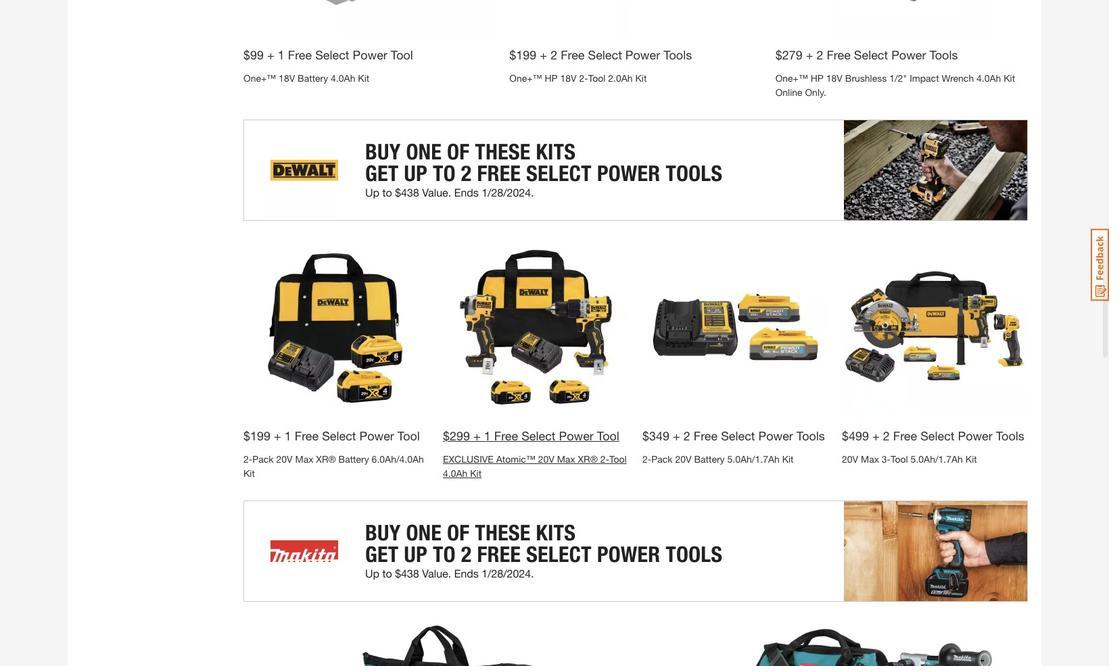 Task type: vqa. For each thing, say whether or not it's contained in the screenshot.
for in umbrella holder to keep your floors clean and dry on rainy days. store shoes inside a pretty entryway bench , which doubles as a place to sit. ● create a catch-all hall table. quickly find sunglasses, keys and other necessities by keeping them in a decorative bowl or box on a foyer table. hang a mirror above the table for one last look. ● tuck bins away.
no



Task type: locate. For each thing, give the bounding box(es) containing it.
1 xr® from the left
[[316, 454, 336, 465]]

1 vertical spatial $199 + 1 free select power tool image
[[243, 616, 629, 667]]

tools for $199 + 2 free select power tools
[[663, 48, 692, 62]]

1 horizontal spatial one+™
[[509, 73, 542, 84]]

20v for $349
[[675, 454, 692, 465]]

2 horizontal spatial battery
[[694, 454, 725, 465]]

2 5.0ah/1.7ah from the left
[[911, 454, 963, 465]]

1 for $199
[[285, 429, 291, 443]]

1 vertical spatial $199
[[243, 429, 271, 443]]

1 up 2-pack 20v max xr® battery 6.0ah/4.0ah kit
[[285, 429, 291, 443]]

2
[[817, 47, 823, 62], [551, 48, 557, 62], [684, 429, 690, 443], [883, 429, 890, 443]]

1 5.0ah/1.7ah from the left
[[727, 454, 780, 465]]

$349
[[642, 429, 669, 443]]

max inside 2-pack 20v max xr® battery 6.0ah/4.0ah kit
[[295, 454, 313, 465]]

$99 + 1 free select power tool image
[[243, 0, 496, 39], [509, 0, 762, 39]]

free up 2-pack 20v battery 5.0ah/1.7ah kit
[[694, 429, 718, 443]]

18v
[[826, 72, 843, 84], [279, 73, 295, 84], [560, 73, 577, 84]]

4.0ah down $99 + 1 free select power tool
[[331, 73, 355, 84]]

select for $499 + 2 free select power tools
[[920, 429, 955, 443]]

2 up one+™ hp 18v 2-tool 2.0ah kit
[[551, 48, 557, 62]]

hp up only.
[[811, 72, 824, 84]]

1 max from the left
[[295, 454, 313, 465]]

tool for exclusive atomic™ 20v max xr® 2-tool 4.0ah kit
[[609, 454, 627, 465]]

battery down $349 + 2 free select power tools
[[694, 454, 725, 465]]

tool inside exclusive atomic™ 20v max xr® 2-tool 4.0ah kit
[[609, 454, 627, 465]]

$499 + 2 free select power tools image
[[842, 234, 1028, 420]]

$199
[[509, 48, 537, 62], [243, 429, 271, 443]]

tool for $199 + 1 free select power tool
[[398, 429, 420, 443]]

1 $199 + 1 free select power tool image from the top
[[243, 234, 429, 420]]

kit inside 2-pack 20v max xr® battery 6.0ah/4.0ah kit
[[243, 468, 255, 479]]

battery down $199 + 1 free select power tool
[[339, 454, 369, 465]]

4.0ah
[[977, 72, 1001, 84], [331, 73, 355, 84], [443, 468, 467, 479]]

$199 + 1 free select power tool
[[243, 429, 420, 443]]

1 $99 + 1 free select power tool image from the left
[[243, 0, 496, 39]]

2 $99 + 1 free select power tool image from the left
[[509, 0, 762, 39]]

$349 + 2 free select power tools
[[642, 429, 825, 443]]

2 20v from the left
[[538, 454, 554, 465]]

select up 2-pack 20v max xr® battery 6.0ah/4.0ah kit
[[322, 429, 356, 443]]

$499 + 2 free select power tools
[[842, 429, 1024, 443]]

1 horizontal spatial $199
[[509, 48, 537, 62]]

2 horizontal spatial max
[[861, 454, 879, 465]]

battery
[[298, 73, 328, 84], [339, 454, 369, 465], [694, 454, 725, 465]]

5.0ah/1.7ah
[[727, 454, 780, 465], [911, 454, 963, 465]]

1 horizontal spatial hp
[[811, 72, 824, 84]]

4.0ah inside "one+™ hp 18v brushless 1/2" impact wrench 4.0ah kit online only."
[[977, 72, 1001, 84]]

$399 + 2 free select power tools image
[[642, 616, 1028, 667]]

1 20v from the left
[[276, 454, 293, 465]]

2 $199 + 1 free select power tool image from the top
[[243, 616, 629, 667]]

select
[[854, 47, 888, 62], [315, 48, 349, 62], [588, 48, 622, 62], [322, 429, 356, 443], [522, 429, 556, 443], [721, 429, 755, 443], [920, 429, 955, 443]]

4.0ah inside exclusive atomic™ 20v max xr® 2-tool 4.0ah kit
[[443, 468, 467, 479]]

one+™ for $99
[[243, 73, 276, 84]]

2 pack from the left
[[651, 454, 673, 465]]

18v inside "one+™ hp 18v brushless 1/2" impact wrench 4.0ah kit online only."
[[826, 72, 843, 84]]

pack inside 2-pack 20v max xr® battery 6.0ah/4.0ah kit
[[252, 454, 274, 465]]

20v down $299 + 1 free select power tool
[[538, 454, 554, 465]]

free for $199 + 1 free select power tool
[[295, 429, 319, 443]]

tool for $99 + 1 free select power tool
[[391, 48, 413, 62]]

$199 + 1 free select power tool image
[[243, 234, 429, 420], [243, 616, 629, 667]]

makita. buy one of these kits get up to 2 free select power tools up to $438 value. ends 1/28/2024. image
[[243, 501, 1028, 602]]

pack for $349
[[651, 454, 673, 465]]

4.0ah for $299 + 1 free select power tool
[[443, 468, 467, 479]]

hp down $199 + 2 free select power tools
[[545, 73, 558, 84]]

2 horizontal spatial 4.0ah
[[977, 72, 1001, 84]]

brushless
[[845, 72, 887, 84]]

xr® inside 2-pack 20v max xr® battery 6.0ah/4.0ah kit
[[316, 454, 336, 465]]

pack
[[252, 454, 274, 465], [651, 454, 673, 465]]

1
[[278, 48, 285, 62], [285, 429, 291, 443], [484, 429, 491, 443]]

20v down $199 + 1 free select power tool
[[276, 454, 293, 465]]

tool
[[391, 48, 413, 62], [588, 73, 606, 84], [398, 429, 420, 443], [597, 429, 619, 443], [609, 454, 627, 465], [891, 454, 908, 465]]

4.0ah down exclusive
[[443, 468, 467, 479]]

3 20v from the left
[[675, 454, 692, 465]]

5.0ah/1.7ah down $349 + 2 free select power tools
[[727, 454, 780, 465]]

hp inside "one+™ hp 18v brushless 1/2" impact wrench 4.0ah kit online only."
[[811, 72, 824, 84]]

max down $299 + 1 free select power tool
[[557, 454, 575, 465]]

1 horizontal spatial $99 + 1 free select power tool image
[[509, 0, 762, 39]]

select up 2-pack 20v battery 5.0ah/1.7ah kit
[[721, 429, 755, 443]]

select up 2.0ah
[[588, 48, 622, 62]]

1 horizontal spatial 18v
[[560, 73, 577, 84]]

1 horizontal spatial max
[[557, 454, 575, 465]]

+ for $499 + 2 free select power tools
[[872, 429, 880, 443]]

0 horizontal spatial max
[[295, 454, 313, 465]]

2 for $199
[[551, 48, 557, 62]]

1 for $299
[[484, 429, 491, 443]]

+
[[806, 47, 813, 62], [267, 48, 274, 62], [540, 48, 547, 62], [274, 429, 281, 443], [473, 429, 481, 443], [673, 429, 680, 443], [872, 429, 880, 443]]

select up one+™ 18v battery 4.0ah kit
[[315, 48, 349, 62]]

1 up exclusive
[[484, 429, 491, 443]]

tools for $349 + 2 free select power tools
[[796, 429, 825, 443]]

select up exclusive atomic™ 20v max xr® 2-tool 4.0ah kit
[[522, 429, 556, 443]]

0 horizontal spatial pack
[[252, 454, 274, 465]]

one+™
[[775, 72, 808, 84], [243, 73, 276, 84], [509, 73, 542, 84]]

power for $99 + 1 free select power tool
[[353, 48, 387, 62]]

2 xr® from the left
[[578, 454, 598, 465]]

free up 2-pack 20v max xr® battery 6.0ah/4.0ah kit
[[295, 429, 319, 443]]

select for $99 + 1 free select power tool
[[315, 48, 349, 62]]

20v
[[276, 454, 293, 465], [538, 454, 554, 465], [675, 454, 692, 465], [842, 454, 858, 465]]

0 horizontal spatial $199
[[243, 429, 271, 443]]

+ right $279
[[806, 47, 813, 62]]

+ for $299 + 1 free select power tool
[[473, 429, 481, 443]]

0 horizontal spatial 5.0ah/1.7ah
[[727, 454, 780, 465]]

max down $199 + 1 free select power tool
[[295, 454, 313, 465]]

0 vertical spatial $199
[[509, 48, 537, 62]]

2 for $499
[[883, 429, 890, 443]]

free up atomic™
[[494, 429, 518, 443]]

+ up 2-pack 20v max xr® battery 6.0ah/4.0ah kit
[[274, 429, 281, 443]]

20v for $299
[[538, 454, 554, 465]]

impact
[[910, 72, 939, 84]]

power for $199 + 1 free select power tool
[[359, 429, 394, 443]]

hp for $199
[[545, 73, 558, 84]]

2-
[[579, 73, 588, 84], [243, 454, 252, 465], [600, 454, 609, 465], [642, 454, 651, 465]]

4.0ah right 'wrench'
[[977, 72, 1001, 84]]

tool for $299 + 1 free select power tool
[[597, 429, 619, 443]]

+ right $499
[[872, 429, 880, 443]]

1 right $99
[[278, 48, 285, 62]]

+ for $199 + 1 free select power tool
[[274, 429, 281, 443]]

one+™ inside "one+™ hp 18v brushless 1/2" impact wrench 4.0ah kit online only."
[[775, 72, 808, 84]]

free up one+™ 18v battery 4.0ah kit
[[288, 48, 312, 62]]

+ right $299
[[473, 429, 481, 443]]

1 horizontal spatial 4.0ah
[[443, 468, 467, 479]]

+ right $349
[[673, 429, 680, 443]]

feedback link image
[[1091, 229, 1109, 302]]

+ up one+™ hp 18v 2-tool 2.0ah kit
[[540, 48, 547, 62]]

0 horizontal spatial $99 + 1 free select power tool image
[[243, 0, 496, 39]]

free up one+™ hp 18v 2-tool 2.0ah kit
[[561, 48, 585, 62]]

2 up 3-
[[883, 429, 890, 443]]

free for $99 + 1 free select power tool
[[288, 48, 312, 62]]

2- inside 2-pack 20v max xr® battery 6.0ah/4.0ah kit
[[243, 454, 252, 465]]

+ right $99
[[267, 48, 274, 62]]

$499
[[842, 429, 869, 443]]

$299
[[443, 429, 470, 443]]

xr® down $299 + 1 free select power tool
[[578, 454, 598, 465]]

1 horizontal spatial xr®
[[578, 454, 598, 465]]

battery down $99 + 1 free select power tool
[[298, 73, 328, 84]]

max
[[295, 454, 313, 465], [557, 454, 575, 465], [861, 454, 879, 465]]

max inside exclusive atomic™ 20v max xr® 2-tool 4.0ah kit
[[557, 454, 575, 465]]

kit inside exclusive atomic™ 20v max xr® 2-tool 4.0ah kit
[[470, 468, 482, 479]]

free for $299 + 1 free select power tool
[[494, 429, 518, 443]]

$279
[[775, 47, 802, 62]]

select up 20v max 3-tool 5.0ah/1.7ah kit
[[920, 429, 955, 443]]

18v up only.
[[826, 72, 843, 84]]

power for $299 + 1 free select power tool
[[559, 429, 594, 443]]

4 20v from the left
[[842, 454, 858, 465]]

2 horizontal spatial one+™
[[775, 72, 808, 84]]

20v inside 2-pack 20v max xr® battery 6.0ah/4.0ah kit
[[276, 454, 293, 465]]

$99 + 1 free select power tool image up $99 + 1 free select power tool
[[243, 0, 496, 39]]

kit
[[1004, 72, 1015, 84], [358, 73, 369, 84], [635, 73, 647, 84], [782, 454, 794, 465], [966, 454, 977, 465], [243, 468, 255, 479], [470, 468, 482, 479]]

20v down $499
[[842, 454, 858, 465]]

2 right $349
[[684, 429, 690, 443]]

18v down $199 + 2 free select power tools
[[560, 73, 577, 84]]

hp for $279
[[811, 72, 824, 84]]

2 max from the left
[[557, 454, 575, 465]]

0 horizontal spatial hp
[[545, 73, 558, 84]]

2 right $279
[[817, 47, 823, 62]]

xr® inside exclusive atomic™ 20v max xr® 2-tool 4.0ah kit
[[578, 454, 598, 465]]

$279 + 2 free select power tools image
[[775, 0, 1028, 39]]

power for $349 + 2 free select power tools
[[758, 429, 793, 443]]

free
[[827, 47, 851, 62], [288, 48, 312, 62], [561, 48, 585, 62], [295, 429, 319, 443], [494, 429, 518, 443], [694, 429, 718, 443], [893, 429, 917, 443]]

hp
[[811, 72, 824, 84], [545, 73, 558, 84]]

power for $499 + 2 free select power tools
[[958, 429, 993, 443]]

wrench
[[942, 72, 974, 84]]

0 horizontal spatial 4.0ah
[[331, 73, 355, 84]]

tools
[[929, 47, 958, 62], [663, 48, 692, 62], [796, 429, 825, 443], [996, 429, 1024, 443]]

1 horizontal spatial 5.0ah/1.7ah
[[911, 454, 963, 465]]

atomic™
[[496, 454, 535, 465]]

one+™ hp 18v 2-tool 2.0ah kit
[[509, 73, 647, 84]]

0 horizontal spatial xr®
[[316, 454, 336, 465]]

kit inside "one+™ hp 18v brushless 1/2" impact wrench 4.0ah kit online only."
[[1004, 72, 1015, 84]]

free for $349 + 2 free select power tools
[[694, 429, 718, 443]]

$99 + 1 free select power tool image for tools
[[509, 0, 762, 39]]

1 horizontal spatial battery
[[339, 454, 369, 465]]

2 horizontal spatial 18v
[[826, 72, 843, 84]]

0 horizontal spatial one+™
[[243, 73, 276, 84]]

xr® down $199 + 1 free select power tool
[[316, 454, 336, 465]]

select up brushless
[[854, 47, 888, 62]]

1 horizontal spatial pack
[[651, 454, 673, 465]]

one+™ for $199
[[509, 73, 542, 84]]

1 pack from the left
[[252, 454, 274, 465]]

max left 3-
[[861, 454, 879, 465]]

5.0ah/1.7ah for $349
[[727, 454, 780, 465]]

6.0ah/4.0ah
[[372, 454, 424, 465]]

18v down $99 + 1 free select power tool
[[279, 73, 295, 84]]

free up 20v max 3-tool 5.0ah/1.7ah kit
[[893, 429, 917, 443]]

xr®
[[316, 454, 336, 465], [578, 454, 598, 465]]

$299 + 1 free select power tool
[[443, 429, 619, 443]]

20v down $349 + 2 free select power tools
[[675, 454, 692, 465]]

+ for $279 + 2 free select power tools
[[806, 47, 813, 62]]

0 vertical spatial $199 + 1 free select power tool image
[[243, 234, 429, 420]]

free up brushless
[[827, 47, 851, 62]]

5.0ah/1.7ah down $499 + 2 free select power tools
[[911, 454, 963, 465]]

20v inside exclusive atomic™ 20v max xr® 2-tool 4.0ah kit
[[538, 454, 554, 465]]

3 max from the left
[[861, 454, 879, 465]]

power for $199 + 2 free select power tools
[[625, 48, 660, 62]]

$99 + 1 free select power tool image up $199 + 2 free select power tools
[[509, 0, 762, 39]]

power
[[891, 47, 926, 62], [353, 48, 387, 62], [625, 48, 660, 62], [359, 429, 394, 443], [559, 429, 594, 443], [758, 429, 793, 443], [958, 429, 993, 443]]



Task type: describe. For each thing, give the bounding box(es) containing it.
one+™ for $279
[[775, 72, 808, 84]]

one+™ 18v battery 4.0ah kit
[[243, 73, 369, 84]]

$349 + 2 free select power tools image
[[642, 234, 828, 420]]

select for $349 + 2 free select power tools
[[721, 429, 755, 443]]

xr® for $199 + 1 free select power tool
[[316, 454, 336, 465]]

battery inside 2-pack 20v max xr® battery 6.0ah/4.0ah kit
[[339, 454, 369, 465]]

max for $299 + 1 free select power tool
[[557, 454, 575, 465]]

2-pack 20v max xr® battery 6.0ah/4.0ah kit
[[243, 454, 424, 479]]

0 horizontal spatial battery
[[298, 73, 328, 84]]

select for $299 + 1 free select power tool
[[522, 429, 556, 443]]

2-pack 20v battery 5.0ah/1.7ah kit
[[642, 454, 794, 465]]

1 for $99
[[278, 48, 285, 62]]

dewalt. buy one of these kits get up to 2 free select power tools up to $438 value. ends 1/28/2024. image
[[243, 120, 1028, 221]]

select for $279 + 2 free select power tools
[[854, 47, 888, 62]]

2 for $349
[[684, 429, 690, 443]]

$199 for $199 + 1 free select power tool
[[243, 429, 271, 443]]

pack for $199
[[252, 454, 274, 465]]

3-
[[882, 454, 891, 465]]

5.0ah/1.7ah for $499
[[911, 454, 963, 465]]

power for $279 + 2 free select power tools
[[891, 47, 926, 62]]

20v for $199
[[276, 454, 293, 465]]

tools for $279 + 2 free select power tools
[[929, 47, 958, 62]]

$99 + 1 free select power tool
[[243, 48, 413, 62]]

$99
[[243, 48, 264, 62]]

max for $199 + 1 free select power tool
[[295, 454, 313, 465]]

$299 + 1 free select power tool image
[[443, 234, 629, 420]]

+ for $199 + 2 free select power tools
[[540, 48, 547, 62]]

4.0ah for $279 + 2 free select power tools
[[977, 72, 1001, 84]]

exclusive atomic™ 20v max xr® 2-tool 4.0ah kit
[[443, 454, 627, 479]]

+ for $99 + 1 free select power tool
[[267, 48, 274, 62]]

0 horizontal spatial 18v
[[279, 73, 295, 84]]

free for $279 + 2 free select power tools
[[827, 47, 851, 62]]

18v for $279
[[826, 72, 843, 84]]

free for $199 + 2 free select power tools
[[561, 48, 585, 62]]

free for $499 + 2 free select power tools
[[893, 429, 917, 443]]

xr® for $299 + 1 free select power tool
[[578, 454, 598, 465]]

20v max 3-tool 5.0ah/1.7ah kit
[[842, 454, 977, 465]]

select for $199 + 1 free select power tool
[[322, 429, 356, 443]]

$99 + 1 free select power tool image for tool
[[243, 0, 496, 39]]

+ for $349 + 2 free select power tools
[[673, 429, 680, 443]]

18v for $199
[[560, 73, 577, 84]]

2- inside exclusive atomic™ 20v max xr® 2-tool 4.0ah kit
[[600, 454, 609, 465]]

select for $199 + 2 free select power tools
[[588, 48, 622, 62]]

tools for $499 + 2 free select power tools
[[996, 429, 1024, 443]]

$279 + 2 free select power tools
[[775, 47, 958, 62]]

$199 + 2 free select power tools
[[509, 48, 692, 62]]

online
[[775, 86, 802, 98]]

one+™ hp 18v brushless 1/2" impact wrench 4.0ah kit online only.
[[775, 72, 1015, 98]]

2.0ah
[[608, 73, 633, 84]]

2 for $279
[[817, 47, 823, 62]]

exclusive
[[443, 454, 494, 465]]

only.
[[805, 86, 826, 98]]

1/2"
[[889, 72, 907, 84]]

$199 for $199 + 2 free select power tools
[[509, 48, 537, 62]]



